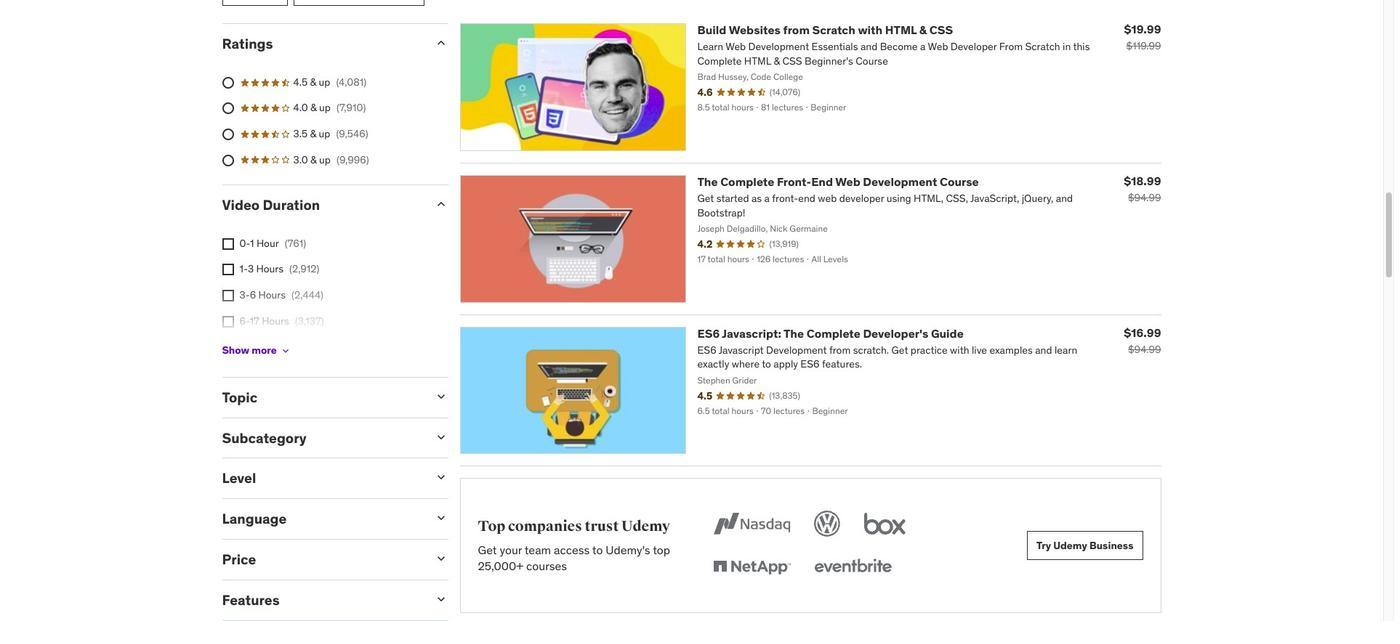 Task type: describe. For each thing, give the bounding box(es) containing it.
more
[[252, 344, 277, 357]]

hours right "17+"
[[258, 340, 285, 354]]

build
[[698, 22, 727, 37]]

subcategory
[[222, 429, 307, 447]]

web
[[836, 174, 861, 189]]

show
[[222, 344, 249, 357]]

udemy inside top companies trust udemy get your team access to udemy's top 25,000+ courses
[[622, 518, 670, 536]]

get
[[478, 543, 497, 557]]

try
[[1037, 539, 1051, 552]]

xsmall image for 6-
[[222, 316, 234, 328]]

try udemy business link
[[1027, 532, 1143, 561]]

level
[[222, 470, 256, 487]]

(7,910)
[[337, 101, 366, 114]]

4.5 & up (4,081)
[[293, 75, 367, 88]]

video
[[222, 196, 260, 214]]

$18.99 $94.99
[[1124, 174, 1161, 204]]

to
[[592, 543, 603, 557]]

javascript:
[[722, 326, 781, 341]]

subcategory button
[[222, 429, 422, 447]]

$119.99
[[1127, 39, 1161, 52]]

& left css on the top right of page
[[919, 22, 927, 37]]

end
[[811, 174, 833, 189]]

(4,081)
[[336, 75, 367, 88]]

0 vertical spatial complete
[[721, 174, 775, 189]]

xsmall image
[[222, 290, 234, 302]]

front-
[[777, 174, 811, 189]]

the complete front-end web development course
[[698, 174, 979, 189]]

business
[[1090, 539, 1134, 552]]

17
[[250, 315, 259, 328]]

small image for features
[[434, 592, 448, 607]]

1 horizontal spatial complete
[[807, 326, 861, 341]]

up for 4.0 & up
[[319, 101, 331, 114]]

0-1 hour (761)
[[240, 237, 306, 250]]

$19.99 $119.99
[[1124, 22, 1161, 52]]

ratings
[[222, 35, 273, 52]]

up for 3.5 & up
[[319, 127, 330, 140]]

with
[[858, 22, 883, 37]]

17+ hours
[[240, 340, 285, 354]]

nasdaq image
[[711, 508, 794, 540]]

& for 4.5 & up (4,081)
[[310, 75, 316, 88]]

hours for 1-3 hours
[[256, 263, 284, 276]]

(3,137)
[[295, 315, 324, 328]]

eventbrite image
[[812, 552, 895, 584]]

video duration button
[[222, 196, 422, 214]]

es6
[[698, 326, 720, 341]]

$94.99 for $18.99
[[1128, 191, 1161, 204]]

top
[[478, 518, 505, 536]]

(761)
[[285, 237, 306, 250]]

(9,546)
[[336, 127, 368, 140]]

25,000+
[[478, 559, 524, 574]]

1
[[250, 237, 254, 250]]

language
[[222, 511, 287, 528]]

hours for 6-17 hours
[[262, 315, 289, 328]]

topic
[[222, 389, 258, 406]]

& for 4.0 & up (7,910)
[[310, 101, 317, 114]]

0-
[[240, 237, 250, 250]]

course
[[940, 174, 979, 189]]

show more button
[[222, 337, 291, 366]]

3.5 & up (9,546)
[[293, 127, 368, 140]]

6-
[[240, 315, 250, 328]]

hour
[[257, 237, 279, 250]]

(9,996)
[[337, 153, 369, 166]]

3-6 hours (2,444)
[[240, 289, 323, 302]]

access
[[554, 543, 590, 557]]

html
[[885, 22, 917, 37]]



Task type: vqa. For each thing, say whether or not it's contained in the screenshot.


Task type: locate. For each thing, give the bounding box(es) containing it.
0 horizontal spatial udemy
[[622, 518, 670, 536]]

0 horizontal spatial complete
[[721, 174, 775, 189]]

17+
[[240, 340, 255, 354]]

box image
[[861, 508, 910, 540]]

hours right 6
[[258, 289, 286, 302]]

team
[[525, 543, 551, 557]]

$94.99 inside "$16.99 $94.99"
[[1128, 343, 1161, 356]]

1-
[[240, 263, 248, 276]]

1 vertical spatial the
[[784, 326, 804, 341]]

$94.99 inside $18.99 $94.99
[[1128, 191, 1161, 204]]

duration
[[263, 196, 320, 214]]

udemy's
[[606, 543, 650, 557]]

4.0 & up (7,910)
[[293, 101, 366, 114]]

& right 4.0
[[310, 101, 317, 114]]

top
[[653, 543, 670, 557]]

up right 4.0
[[319, 101, 331, 114]]

websites
[[729, 22, 781, 37]]

1 vertical spatial $94.99
[[1128, 343, 1161, 356]]

udemy up top
[[622, 518, 670, 536]]

$94.99 for $16.99
[[1128, 343, 1161, 356]]

developer's
[[863, 326, 929, 341]]

price button
[[222, 551, 422, 569]]

& right 3.0
[[310, 153, 317, 166]]

small image for topic
[[434, 390, 448, 404]]

complete left developer's
[[807, 326, 861, 341]]

$94.99 down $16.99
[[1128, 343, 1161, 356]]

scratch
[[812, 22, 856, 37]]

hours
[[256, 263, 284, 276], [258, 289, 286, 302], [262, 315, 289, 328], [258, 340, 285, 354]]

3 small image from the top
[[434, 471, 448, 485]]

complete
[[721, 174, 775, 189], [807, 326, 861, 341]]

3
[[248, 263, 254, 276]]

top companies trust udemy get your team access to udemy's top 25,000+ courses
[[478, 518, 670, 574]]

development
[[863, 174, 937, 189]]

1 vertical spatial udemy
[[1054, 539, 1087, 552]]

1 horizontal spatial the
[[784, 326, 804, 341]]

0 vertical spatial $94.99
[[1128, 191, 1161, 204]]

companies
[[508, 518, 582, 536]]

hours for 3-6 hours
[[258, 289, 286, 302]]

price
[[222, 551, 256, 569]]

0 vertical spatial the
[[698, 174, 718, 189]]

xsmall image left 1-
[[222, 264, 234, 276]]

up right 3.5
[[319, 127, 330, 140]]

up for 4.5 & up
[[319, 75, 330, 88]]

1-3 hours (2,912)
[[240, 263, 319, 276]]

4.5
[[293, 75, 308, 88]]

hours right 3
[[256, 263, 284, 276]]

xsmall image
[[222, 238, 234, 250], [222, 264, 234, 276], [222, 316, 234, 328], [280, 345, 291, 357]]

6-17 hours (3,137)
[[240, 315, 324, 328]]

& for 3.0 & up (9,996)
[[310, 153, 317, 166]]

3-
[[240, 289, 250, 302]]

up right 3.0
[[319, 153, 331, 166]]

try udemy business
[[1037, 539, 1134, 552]]

volkswagen image
[[812, 508, 844, 540]]

complete left front-
[[721, 174, 775, 189]]

small image for price
[[434, 552, 448, 566]]

$16.99
[[1124, 325, 1161, 340]]

(2,912)
[[289, 263, 319, 276]]

features button
[[222, 592, 422, 609]]

up right 4.5
[[319, 75, 330, 88]]

&
[[919, 22, 927, 37], [310, 75, 316, 88], [310, 101, 317, 114], [310, 127, 316, 140], [310, 153, 317, 166]]

courses
[[526, 559, 567, 574]]

from
[[783, 22, 810, 37]]

es6 javascript: the complete developer's guide link
[[698, 326, 964, 341]]

xsmall image for 0-
[[222, 238, 234, 250]]

1 small image from the top
[[434, 36, 448, 50]]

4.0
[[293, 101, 308, 114]]

$19.99
[[1124, 22, 1161, 36]]

1 small image from the top
[[434, 197, 448, 212]]

build websites from scratch with html & css
[[698, 22, 953, 37]]

& for 3.5 & up (9,546)
[[310, 127, 316, 140]]

xsmall image for 1-
[[222, 264, 234, 276]]

0 vertical spatial udemy
[[622, 518, 670, 536]]

features
[[222, 592, 280, 609]]

topic button
[[222, 389, 422, 406]]

3.0 & up (9,996)
[[293, 153, 369, 166]]

& right 4.5
[[310, 75, 316, 88]]

small image
[[434, 36, 448, 50], [434, 390, 448, 404], [434, 471, 448, 485], [434, 552, 448, 566]]

video duration
[[222, 196, 320, 214]]

guide
[[931, 326, 964, 341]]

small image for subcategory
[[434, 430, 448, 445]]

show more
[[222, 344, 277, 357]]

& right 3.5
[[310, 127, 316, 140]]

css
[[930, 22, 953, 37]]

small image for video duration
[[434, 197, 448, 212]]

up
[[319, 75, 330, 88], [319, 101, 331, 114], [319, 127, 330, 140], [319, 153, 331, 166]]

$94.99 down the $18.99
[[1128, 191, 1161, 204]]

xsmall image left the 6-
[[222, 316, 234, 328]]

2 small image from the top
[[434, 390, 448, 404]]

xsmall image inside the show more button
[[280, 345, 291, 357]]

$16.99 $94.99
[[1124, 325, 1161, 356]]

xsmall image right more
[[280, 345, 291, 357]]

udemy right try
[[1054, 539, 1087, 552]]

3 small image from the top
[[434, 511, 448, 526]]

ratings button
[[222, 35, 422, 52]]

$18.99
[[1124, 174, 1161, 188]]

3.5
[[293, 127, 308, 140]]

level button
[[222, 470, 422, 487]]

2 $94.99 from the top
[[1128, 343, 1161, 356]]

udemy
[[622, 518, 670, 536], [1054, 539, 1087, 552]]

small image for level
[[434, 471, 448, 485]]

the complete front-end web development course link
[[698, 174, 979, 189]]

3.0
[[293, 153, 308, 166]]

$94.99
[[1128, 191, 1161, 204], [1128, 343, 1161, 356]]

1 horizontal spatial udemy
[[1054, 539, 1087, 552]]

build websites from scratch with html & css link
[[698, 22, 953, 37]]

4 small image from the top
[[434, 592, 448, 607]]

udemy inside try udemy business link
[[1054, 539, 1087, 552]]

small image
[[434, 197, 448, 212], [434, 430, 448, 445], [434, 511, 448, 526], [434, 592, 448, 607]]

xsmall image left "0-"
[[222, 238, 234, 250]]

trust
[[585, 518, 619, 536]]

4 small image from the top
[[434, 552, 448, 566]]

hours right 17
[[262, 315, 289, 328]]

language button
[[222, 511, 422, 528]]

up for 3.0 & up
[[319, 153, 331, 166]]

(2,444)
[[292, 289, 323, 302]]

6
[[250, 289, 256, 302]]

netapp image
[[711, 552, 794, 584]]

1 vertical spatial complete
[[807, 326, 861, 341]]

your
[[500, 543, 522, 557]]

0 horizontal spatial the
[[698, 174, 718, 189]]

small image for ratings
[[434, 36, 448, 50]]

2 small image from the top
[[434, 430, 448, 445]]

1 $94.99 from the top
[[1128, 191, 1161, 204]]

the
[[698, 174, 718, 189], [784, 326, 804, 341]]

small image for language
[[434, 511, 448, 526]]

es6 javascript: the complete developer's guide
[[698, 326, 964, 341]]



